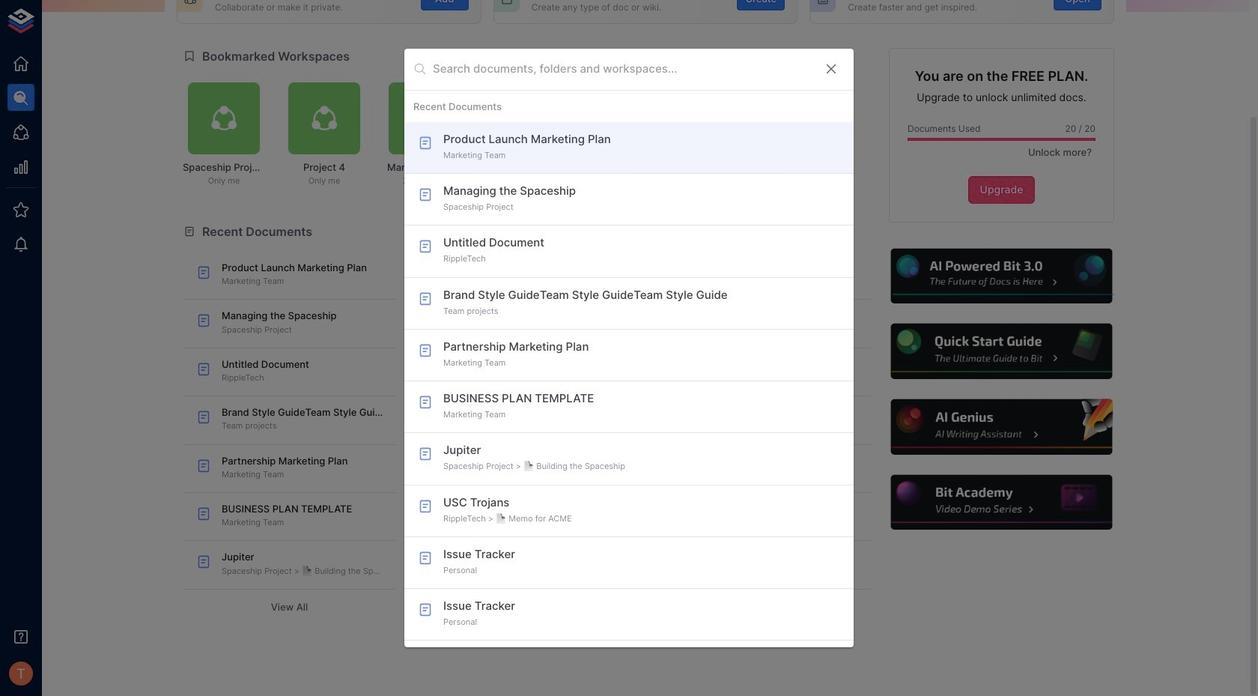 Task type: vqa. For each thing, say whether or not it's contained in the screenshot.
"Process Documentation" image at right
no



Task type: locate. For each thing, give the bounding box(es) containing it.
help image
[[889, 246, 1115, 306], [889, 322, 1115, 381], [889, 397, 1115, 457], [889, 473, 1115, 532]]

3 help image from the top
[[889, 397, 1115, 457]]

Search documents, folders and workspaces... text field
[[433, 58, 812, 81]]

4 help image from the top
[[889, 473, 1115, 532]]

dialog
[[405, 49, 854, 647]]



Task type: describe. For each thing, give the bounding box(es) containing it.
1 help image from the top
[[889, 246, 1115, 306]]

2 help image from the top
[[889, 322, 1115, 381]]



